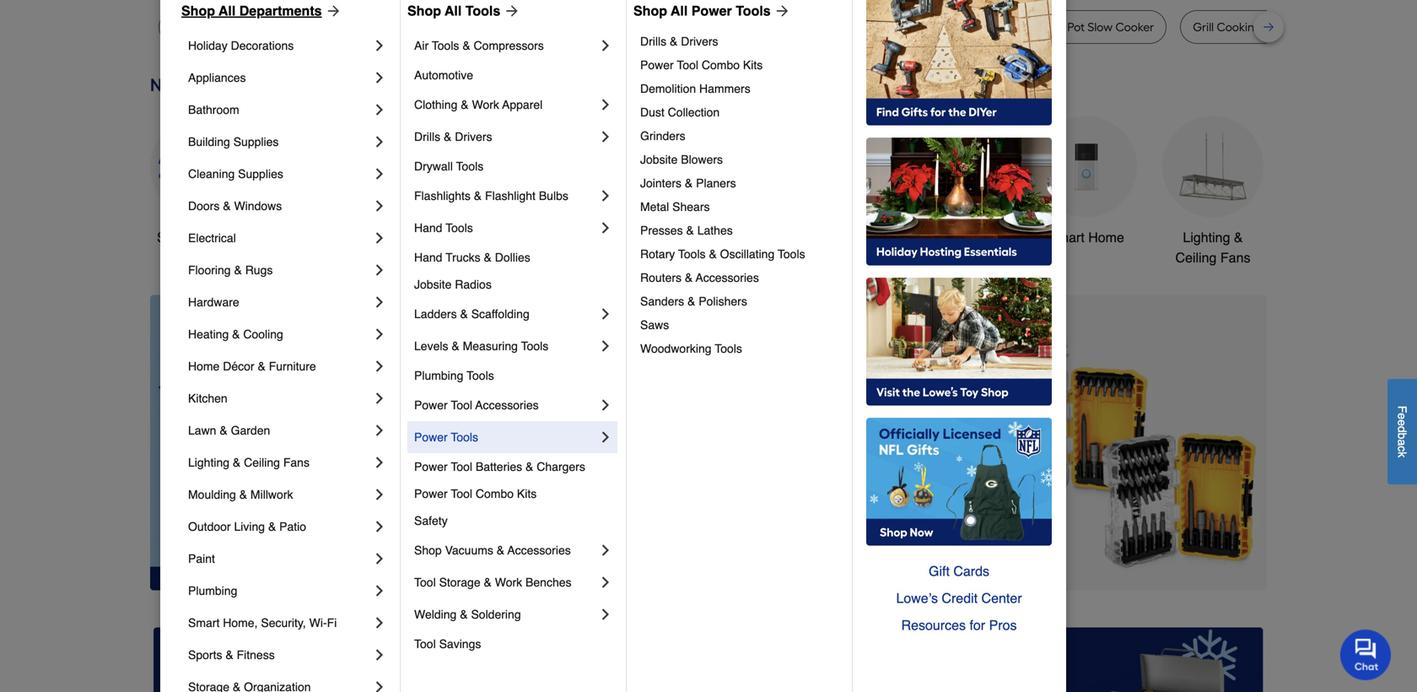 Task type: locate. For each thing, give the bounding box(es) containing it.
arrow right image up crock pot
[[322, 3, 342, 19]]

accessories up polishers
[[696, 271, 759, 284]]

0 horizontal spatial decorations
[[231, 39, 294, 52]]

all for tools
[[445, 3, 462, 19]]

1 horizontal spatial smart
[[1049, 230, 1085, 245]]

pot for instant pot
[[977, 20, 995, 34]]

drills & drivers for leftmost drills & drivers link
[[414, 130, 492, 143]]

3 shop from the left
[[634, 3, 668, 19]]

kitchen faucets
[[659, 230, 756, 245]]

1 vertical spatial smart
[[188, 616, 220, 630]]

equipment
[[802, 250, 866, 265]]

accessories down plumbing tools "link" in the left of the page
[[476, 398, 539, 412]]

plumbing for plumbing tools
[[414, 369, 464, 382]]

5 pot from the left
[[1068, 20, 1085, 34]]

bulbs
[[539, 189, 569, 203]]

2 cooking from the left
[[1217, 20, 1262, 34]]

decorations for christmas
[[545, 250, 617, 265]]

lowe's
[[897, 590, 938, 606]]

1 shop from the left
[[181, 3, 215, 19]]

0 vertical spatial fans
[[1221, 250, 1251, 265]]

drills & drivers up drywall tools
[[414, 130, 492, 143]]

collection
[[668, 105, 720, 119]]

plumbing down paint
[[188, 584, 237, 598]]

1 horizontal spatial cooking
[[1217, 20, 1262, 34]]

1 horizontal spatial shop
[[414, 543, 442, 557]]

1 horizontal spatial crock
[[779, 20, 810, 34]]

chevron right image for levels & measuring tools
[[598, 338, 614, 354]]

0 horizontal spatial drivers
[[455, 130, 492, 143]]

combo up hammers
[[702, 58, 740, 72]]

1 crock from the left
[[277, 20, 308, 34]]

power tool combo kits link down power tool batteries & chargers at bottom
[[414, 480, 614, 507]]

dust collection
[[641, 105, 720, 119]]

arrow right image
[[1236, 443, 1253, 459]]

shop up food
[[634, 3, 668, 19]]

chevron right image
[[371, 37, 388, 54], [598, 37, 614, 54], [598, 96, 614, 113], [598, 128, 614, 145], [598, 187, 614, 204], [598, 219, 614, 236], [371, 294, 388, 311], [598, 306, 614, 322], [371, 326, 388, 343], [598, 338, 614, 354], [371, 422, 388, 439], [598, 429, 614, 446], [371, 486, 388, 503], [371, 550, 388, 567], [598, 574, 614, 591], [371, 582, 388, 599], [371, 679, 388, 692]]

rack
[[1363, 20, 1389, 34]]

holiday hosting essentials. image
[[867, 138, 1052, 266]]

chevron right image for hand tools
[[598, 219, 614, 236]]

chevron right image for cleaning supplies
[[371, 165, 388, 182]]

hand
[[414, 221, 443, 235], [414, 251, 443, 264]]

0 horizontal spatial outdoor
[[188, 520, 231, 533]]

all left the deals
[[192, 230, 206, 245]]

power
[[692, 3, 732, 19], [641, 58, 674, 72], [414, 398, 448, 412], [414, 430, 448, 444], [414, 460, 448, 473], [414, 487, 448, 500]]

drills up 'drywall'
[[414, 130, 441, 143]]

shop inside shop all power tools link
[[634, 3, 668, 19]]

drills for drills & drivers link to the top
[[641, 35, 667, 48]]

tool inside tool storage & work benches link
[[414, 576, 436, 589]]

kits up safety link
[[517, 487, 537, 500]]

2 horizontal spatial arrow right image
[[771, 3, 791, 19]]

1 vertical spatial supplies
[[238, 167, 283, 181]]

drills down food
[[641, 35, 667, 48]]

outdoor up equipment
[[786, 230, 834, 245]]

0 vertical spatial plumbing
[[414, 369, 464, 382]]

plumbing
[[414, 369, 464, 382], [188, 584, 237, 598]]

hand for hand trucks & dollies
[[414, 251, 443, 264]]

0 horizontal spatial ceiling
[[244, 456, 280, 469]]

power down power tools
[[414, 460, 448, 473]]

up to 50 percent off select tools and accessories. image
[[450, 295, 1268, 590]]

departments
[[239, 3, 322, 19]]

polishers
[[699, 295, 748, 308]]

chat invite button image
[[1341, 629, 1392, 680]]

kitchen up rotary
[[659, 230, 704, 245]]

1 vertical spatial drivers
[[455, 130, 492, 143]]

all up 'slow cooker'
[[219, 3, 236, 19]]

0 vertical spatial supplies
[[234, 135, 279, 149]]

drills & drivers link down shop all power tools link
[[641, 30, 841, 53]]

drills & drivers for drills & drivers link to the top
[[641, 35, 719, 48]]

1 horizontal spatial power tool combo kits link
[[641, 53, 841, 77]]

arrow right image inside shop all departments link
[[322, 3, 342, 19]]

pot for crock pot slow cooker
[[1068, 20, 1085, 34]]

millwork
[[251, 488, 293, 501]]

chevron right image for outdoor living & patio
[[371, 518, 388, 535]]

supplies up the 'windows'
[[238, 167, 283, 181]]

hardware
[[188, 295, 239, 309]]

tool storage & work benches link
[[414, 566, 598, 598]]

drywall
[[414, 160, 453, 173]]

plumbing for plumbing
[[188, 584, 237, 598]]

smart home, security, wi-fi link
[[188, 607, 371, 639]]

0 horizontal spatial power tool combo kits
[[414, 487, 537, 500]]

1 horizontal spatial bathroom
[[931, 230, 990, 245]]

& inside "link"
[[497, 543, 505, 557]]

tool inside power tool batteries & chargers link
[[451, 460, 473, 473]]

2 vertical spatial accessories
[[508, 543, 571, 557]]

power tool combo kits link up hammers
[[641, 53, 841, 77]]

power tools
[[414, 430, 479, 444]]

air tools & compressors
[[414, 39, 544, 52]]

presses
[[641, 224, 683, 237]]

christmas
[[550, 230, 611, 245]]

0 horizontal spatial combo
[[476, 487, 514, 500]]

chevron right image for flooring & rugs
[[371, 262, 388, 278]]

supplies for building supplies
[[234, 135, 279, 149]]

0 vertical spatial lighting
[[1184, 230, 1231, 245]]

chevron right image for electrical
[[371, 230, 388, 246]]

cooking
[[834, 20, 879, 34], [1217, 20, 1262, 34]]

trucks
[[446, 251, 481, 264]]

kits up 'demolition hammers' link
[[743, 58, 763, 72]]

0 horizontal spatial cooking
[[834, 20, 879, 34]]

arrow right image up microwave
[[501, 3, 521, 19]]

0 vertical spatial home
[[1089, 230, 1125, 245]]

0 horizontal spatial bathroom link
[[188, 94, 371, 126]]

get up to 2 free select tools or batteries when you buy 1 with select purchases. image
[[154, 627, 506, 692]]

accessories up benches
[[508, 543, 571, 557]]

1 vertical spatial combo
[[476, 487, 514, 500]]

1 vertical spatial jobsite
[[414, 278, 452, 291]]

0 horizontal spatial crock
[[277, 20, 308, 34]]

1 horizontal spatial outdoor
[[786, 230, 834, 245]]

cooker left grill
[[1116, 20, 1155, 34]]

safety
[[414, 514, 448, 527]]

shop up 'slow cooker'
[[181, 3, 215, 19]]

1 vertical spatial power tool combo kits
[[414, 487, 537, 500]]

chevron right image for doors & windows
[[371, 197, 388, 214]]

0 vertical spatial bathroom
[[188, 103, 239, 116]]

0 horizontal spatial slow
[[171, 20, 196, 34]]

2 arrow right image from the left
[[501, 3, 521, 19]]

ceiling inside lighting & ceiling fans
[[1176, 250, 1217, 265]]

0 vertical spatial accessories
[[696, 271, 759, 284]]

4 pot from the left
[[977, 20, 995, 34]]

arrow right image for shop all power tools
[[771, 3, 791, 19]]

crock pot cooking pot
[[779, 20, 899, 34]]

drivers down clothing & work apparel
[[455, 130, 492, 143]]

building supplies
[[188, 135, 279, 149]]

work left apparel
[[472, 98, 500, 111]]

0 horizontal spatial fans
[[283, 456, 310, 469]]

crock for crock pot
[[277, 20, 308, 34]]

flooring & rugs link
[[188, 254, 371, 286]]

0 horizontal spatial cooker
[[199, 20, 238, 34]]

shop down 'doors'
[[157, 230, 188, 245]]

decorations down christmas
[[545, 250, 617, 265]]

power tool combo kits down batteries
[[414, 487, 537, 500]]

chevron right image for air tools & compressors
[[598, 37, 614, 54]]

0 horizontal spatial lighting & ceiling fans
[[188, 456, 310, 469]]

shop down safety
[[414, 543, 442, 557]]

chevron right image for plumbing
[[371, 582, 388, 599]]

1 horizontal spatial ceiling
[[1176, 250, 1217, 265]]

routers & accessories link
[[641, 266, 841, 289]]

warmer
[[696, 20, 740, 34]]

1 horizontal spatial arrow right image
[[501, 3, 521, 19]]

0 horizontal spatial drills & drivers link
[[414, 121, 598, 153]]

3 slow from the left
[[1088, 20, 1113, 34]]

2 shop from the left
[[408, 3, 441, 19]]

1 horizontal spatial home
[[1089, 230, 1125, 245]]

1 horizontal spatial plumbing
[[414, 369, 464, 382]]

all up triple slow cooker
[[445, 3, 462, 19]]

3 crock from the left
[[1034, 20, 1065, 34]]

arrow right image up 'crock pot cooking pot'
[[771, 3, 791, 19]]

windows
[[234, 199, 282, 213]]

crock down "departments"
[[277, 20, 308, 34]]

cards
[[954, 563, 990, 579]]

crock right warmer in the top of the page
[[779, 20, 810, 34]]

appliances link
[[188, 62, 371, 94]]

microwave countertop
[[505, 20, 628, 34]]

1 pot from the left
[[311, 20, 328, 34]]

electrical
[[188, 231, 236, 245]]

jointers
[[641, 176, 682, 190]]

0 vertical spatial power tool combo kits
[[641, 58, 763, 72]]

1 vertical spatial drills & drivers link
[[414, 121, 598, 153]]

1 horizontal spatial power tool combo kits
[[641, 58, 763, 72]]

electrical link
[[188, 222, 371, 254]]

0 horizontal spatial power tool combo kits link
[[414, 480, 614, 507]]

lighting & ceiling fans link
[[1163, 116, 1264, 268], [188, 446, 371, 479]]

lawn & garden link
[[188, 414, 371, 446]]

routers & accessories
[[641, 271, 759, 284]]

1 horizontal spatial lighting & ceiling fans link
[[1163, 116, 1264, 268]]

1 horizontal spatial cooker
[[427, 20, 466, 34]]

chevron right image for shop vacuums & accessories
[[598, 542, 614, 559]]

chevron right image for holiday decorations
[[371, 37, 388, 54]]

combo down batteries
[[476, 487, 514, 500]]

& inside 'link'
[[687, 224, 694, 237]]

drivers down "food warmer"
[[681, 35, 719, 48]]

wi-
[[309, 616, 327, 630]]

1 vertical spatial drills
[[414, 130, 441, 143]]

drills & drivers down food
[[641, 35, 719, 48]]

crock pot
[[277, 20, 328, 34]]

0 vertical spatial outdoor
[[786, 230, 834, 245]]

work down shop vacuums & accessories "link"
[[495, 576, 523, 589]]

kitchen up lawn on the bottom of page
[[188, 392, 228, 405]]

levels
[[414, 339, 449, 353]]

visit the lowe's toy shop. image
[[867, 278, 1052, 406]]

chevron right image for drills & drivers
[[598, 128, 614, 145]]

1 vertical spatial home
[[188, 360, 220, 373]]

plumbing tools
[[414, 369, 494, 382]]

flashlight
[[485, 189, 536, 203]]

shop inside "link"
[[414, 543, 442, 557]]

vacuums
[[445, 543, 494, 557]]

f
[[1396, 406, 1410, 413]]

power tool batteries & chargers
[[414, 460, 586, 473]]

building
[[188, 135, 230, 149]]

1 horizontal spatial shop
[[408, 3, 441, 19]]

1 vertical spatial kitchen
[[188, 392, 228, 405]]

2 crock from the left
[[779, 20, 810, 34]]

chevron right image for lawn & garden
[[371, 422, 388, 439]]

0 vertical spatial kitchen
[[659, 230, 704, 245]]

e up d
[[1396, 413, 1410, 420]]

chevron right image for kitchen
[[371, 390, 388, 407]]

saws link
[[641, 313, 841, 337]]

clothing & work apparel
[[414, 98, 543, 111]]

2 hand from the top
[[414, 251, 443, 264]]

drywall tools
[[414, 160, 484, 173]]

grill
[[1194, 20, 1215, 34]]

benches
[[526, 576, 572, 589]]

arrow right image inside shop all power tools link
[[771, 3, 791, 19]]

woodworking
[[641, 342, 712, 355]]

0 vertical spatial drivers
[[681, 35, 719, 48]]

2 horizontal spatial shop
[[634, 3, 668, 19]]

dust
[[641, 105, 665, 119]]

kitchen for kitchen
[[188, 392, 228, 405]]

0 horizontal spatial kitchen
[[188, 392, 228, 405]]

0 vertical spatial ceiling
[[1176, 250, 1217, 265]]

1 horizontal spatial drills
[[641, 35, 667, 48]]

chevron right image for tool storage & work benches
[[598, 574, 614, 591]]

smart
[[1049, 230, 1085, 245], [188, 616, 220, 630]]

1 vertical spatial decorations
[[545, 250, 617, 265]]

shop for shop all departments
[[181, 3, 215, 19]]

outdoor down moulding in the left bottom of the page
[[188, 520, 231, 533]]

metal shears
[[641, 200, 710, 214]]

drills & drivers link down apparel
[[414, 121, 598, 153]]

plumbing down levels
[[414, 369, 464, 382]]

0 vertical spatial drills
[[641, 35, 667, 48]]

1 vertical spatial shop
[[414, 543, 442, 557]]

triple
[[367, 20, 397, 34]]

0 horizontal spatial drills & drivers
[[414, 130, 492, 143]]

1 vertical spatial power tool combo kits link
[[414, 480, 614, 507]]

shop up triple slow cooker
[[408, 3, 441, 19]]

scroll to item #2 image
[[813, 560, 854, 567]]

crock for crock pot cooking pot
[[779, 20, 810, 34]]

0 vertical spatial lighting & ceiling fans link
[[1163, 116, 1264, 268]]

cooker up the holiday
[[199, 20, 238, 34]]

1 horizontal spatial drivers
[[681, 35, 719, 48]]

decorations for holiday
[[231, 39, 294, 52]]

0 horizontal spatial drills
[[414, 130, 441, 143]]

arrow right image inside shop all tools link
[[501, 3, 521, 19]]

1 vertical spatial accessories
[[476, 398, 539, 412]]

drills for leftmost drills & drivers link
[[414, 130, 441, 143]]

outdoor inside outdoor tools & equipment
[[786, 230, 834, 245]]

0 horizontal spatial arrow right image
[[322, 3, 342, 19]]

instant pot
[[938, 20, 995, 34]]

0 vertical spatial smart
[[1049, 230, 1085, 245]]

0 horizontal spatial home
[[188, 360, 220, 373]]

air tools & compressors link
[[414, 30, 598, 62]]

1 horizontal spatial decorations
[[545, 250, 617, 265]]

jobsite
[[641, 153, 678, 166], [414, 278, 452, 291]]

plumbing inside "link"
[[414, 369, 464, 382]]

fans
[[1221, 250, 1251, 265], [283, 456, 310, 469]]

chevron right image for flashlights & flashlight bulbs
[[598, 187, 614, 204]]

2 horizontal spatial crock
[[1034, 20, 1065, 34]]

kits
[[743, 58, 763, 72], [517, 487, 537, 500]]

0 vertical spatial kits
[[743, 58, 763, 72]]

1 horizontal spatial fans
[[1221, 250, 1251, 265]]

3 cooker from the left
[[1116, 20, 1155, 34]]

shop all power tools
[[634, 3, 771, 19]]

1 cooker from the left
[[199, 20, 238, 34]]

paint link
[[188, 543, 371, 575]]

1 horizontal spatial kitchen
[[659, 230, 704, 245]]

d
[[1396, 426, 1410, 433]]

shop for shop all deals
[[157, 230, 188, 245]]

1 arrow right image from the left
[[322, 3, 342, 19]]

1 vertical spatial outdoor
[[188, 520, 231, 533]]

arrow right image
[[322, 3, 342, 19], [501, 3, 521, 19], [771, 3, 791, 19]]

0 horizontal spatial lighting & ceiling fans link
[[188, 446, 371, 479]]

storage
[[439, 576, 481, 589]]

supplies up cleaning supplies
[[234, 135, 279, 149]]

2 pot from the left
[[813, 20, 831, 34]]

chevron right image
[[371, 69, 388, 86], [371, 101, 388, 118], [371, 133, 388, 150], [371, 165, 388, 182], [371, 197, 388, 214], [371, 230, 388, 246], [371, 262, 388, 278], [371, 358, 388, 375], [371, 390, 388, 407], [598, 397, 614, 414], [371, 454, 388, 471], [371, 518, 388, 535], [598, 542, 614, 559], [598, 606, 614, 623], [371, 614, 388, 631], [371, 646, 388, 663]]

hand down hand tools
[[414, 251, 443, 264]]

0 horizontal spatial lighting
[[188, 456, 230, 469]]

bathroom
[[188, 103, 239, 116], [931, 230, 990, 245]]

crock pot slow cooker
[[1034, 20, 1155, 34]]

decorations down shop all departments link
[[231, 39, 294, 52]]

chevron right image for home décor & furniture
[[371, 358, 388, 375]]

0 horizontal spatial bathroom
[[188, 103, 239, 116]]

home
[[1089, 230, 1125, 245], [188, 360, 220, 373]]

1 horizontal spatial slow
[[399, 20, 424, 34]]

demolition
[[641, 82, 696, 95]]

e up b
[[1396, 420, 1410, 426]]

crock right instant pot
[[1034, 20, 1065, 34]]

0 horizontal spatial smart
[[188, 616, 220, 630]]

cooker
[[199, 20, 238, 34], [427, 20, 466, 34], [1116, 20, 1155, 34]]

scaffolding
[[472, 307, 530, 321]]

outdoor
[[786, 230, 834, 245], [188, 520, 231, 533]]

shop inside shop all tools link
[[408, 3, 441, 19]]

all for deals
[[192, 230, 206, 245]]

1 vertical spatial hand
[[414, 251, 443, 264]]

lighting & ceiling fans
[[1176, 230, 1251, 265], [188, 456, 310, 469]]

sanders
[[641, 295, 685, 308]]

rotary
[[641, 247, 675, 261]]

rotary tools & oscillating tools link
[[641, 242, 841, 266]]

0 horizontal spatial shop
[[157, 230, 188, 245]]

jobsite up 'jointers'
[[641, 153, 678, 166]]

cooker down "shop all tools"
[[427, 20, 466, 34]]

shop inside shop all departments link
[[181, 3, 215, 19]]

0 horizontal spatial jobsite
[[414, 278, 452, 291]]

jobsite up ladders
[[414, 278, 452, 291]]

1 horizontal spatial combo
[[702, 58, 740, 72]]

1 hand from the top
[[414, 221, 443, 235]]

power tool combo kits up demolition hammers
[[641, 58, 763, 72]]

hand down flashlights on the left top
[[414, 221, 443, 235]]

sports & fitness
[[188, 648, 275, 662]]

&
[[1299, 20, 1307, 34], [670, 35, 678, 48], [463, 39, 471, 52], [461, 98, 469, 111], [444, 130, 452, 143], [685, 176, 693, 190], [474, 189, 482, 203], [223, 199, 231, 213], [687, 224, 694, 237], [873, 230, 882, 245], [1235, 230, 1244, 245], [709, 247, 717, 261], [484, 251, 492, 264], [234, 263, 242, 277], [685, 271, 693, 284], [688, 295, 696, 308], [460, 307, 468, 321], [232, 327, 240, 341], [452, 339, 460, 353], [258, 360, 266, 373], [220, 424, 228, 437], [233, 456, 241, 469], [526, 460, 534, 473], [239, 488, 247, 501], [268, 520, 276, 533], [497, 543, 505, 557], [484, 576, 492, 589], [460, 608, 468, 621], [226, 648, 234, 662]]

all up food
[[671, 3, 688, 19]]

all for power
[[671, 3, 688, 19]]

1 horizontal spatial drills & drivers
[[641, 35, 719, 48]]

0 vertical spatial jobsite
[[641, 153, 678, 166]]

power up power tools
[[414, 398, 448, 412]]

outdoor for outdoor living & patio
[[188, 520, 231, 533]]

tools inside outdoor tools & equipment
[[838, 230, 869, 245]]

food
[[667, 20, 693, 34]]

3 arrow right image from the left
[[771, 3, 791, 19]]

0 vertical spatial power tool combo kits link
[[641, 53, 841, 77]]

levels & measuring tools
[[414, 339, 549, 353]]

0 horizontal spatial shop
[[181, 3, 215, 19]]

crock
[[277, 20, 308, 34], [779, 20, 810, 34], [1034, 20, 1065, 34]]



Task type: vqa. For each thing, say whether or not it's contained in the screenshot.
HOLIDAY DECORATIONS
yes



Task type: describe. For each thing, give the bounding box(es) containing it.
kitchen link
[[188, 382, 371, 414]]

kitchen for kitchen faucets
[[659, 230, 704, 245]]

chevron right image for lighting & ceiling fans
[[371, 454, 388, 471]]

chevron right image for power tool accessories
[[598, 397, 614, 414]]

scroll to item #5 image
[[938, 560, 979, 567]]

0 vertical spatial work
[[472, 98, 500, 111]]

cooling
[[243, 327, 283, 341]]

chevron right image for power tools
[[598, 429, 614, 446]]

dust collection link
[[641, 100, 841, 124]]

oscillating
[[720, 247, 775, 261]]

tool savings
[[414, 637, 481, 651]]

cleaning
[[188, 167, 235, 181]]

smart home link
[[1036, 116, 1138, 248]]

plumbing link
[[188, 575, 371, 607]]

rugs
[[245, 263, 273, 277]]

jobsite for jobsite radios
[[414, 278, 452, 291]]

scroll to item #4 image
[[898, 560, 938, 567]]

resources for pros link
[[867, 612, 1052, 639]]

2 cooker from the left
[[427, 20, 466, 34]]

power up warmer in the top of the page
[[692, 3, 732, 19]]

chevron right image for bathroom
[[371, 101, 388, 118]]

living
[[234, 520, 265, 533]]

arrow right image for shop all departments
[[322, 3, 342, 19]]

crock for crock pot slow cooker
[[1034, 20, 1065, 34]]

accessories for routers & accessories
[[696, 271, 759, 284]]

power tool accessories
[[414, 398, 539, 412]]

1 vertical spatial bathroom
[[931, 230, 990, 245]]

shop for shop all tools
[[408, 3, 441, 19]]

resources for pros
[[902, 617, 1017, 633]]

power up safety
[[414, 487, 448, 500]]

chevron right image for appliances
[[371, 69, 388, 86]]

safety link
[[414, 507, 614, 534]]

power left arrow left image
[[414, 430, 448, 444]]

0 vertical spatial combo
[[702, 58, 740, 72]]

all for departments
[[219, 3, 236, 19]]

1 vertical spatial ceiling
[[244, 456, 280, 469]]

chevron right image for clothing & work apparel
[[598, 96, 614, 113]]

welding & soldering
[[414, 608, 521, 621]]

1 vertical spatial fans
[[283, 456, 310, 469]]

drywall tools link
[[414, 153, 614, 180]]

flashlights & flashlight bulbs
[[414, 189, 569, 203]]

jobsite blowers link
[[641, 148, 841, 171]]

0 vertical spatial drills & drivers link
[[641, 30, 841, 53]]

shop vacuums & accessories link
[[414, 534, 598, 566]]

f e e d b a c k button
[[1388, 379, 1418, 484]]

heating & cooling
[[188, 327, 283, 341]]

cleaning supplies link
[[188, 158, 371, 190]]

1 e from the top
[[1396, 413, 1410, 420]]

flashlights
[[414, 189, 471, 203]]

security,
[[261, 616, 306, 630]]

2 slow from the left
[[399, 20, 424, 34]]

1 vertical spatial lighting & ceiling fans
[[188, 456, 310, 469]]

tools inside "link"
[[467, 369, 494, 382]]

accessories inside "link"
[[508, 543, 571, 557]]

hand trucks & dollies
[[414, 251, 531, 264]]

1 slow from the left
[[171, 20, 196, 34]]

shop all departments link
[[181, 1, 342, 21]]

jobsite for jobsite blowers
[[641, 153, 678, 166]]

officially licensed n f l gifts. shop now. image
[[867, 418, 1052, 546]]

accessories for power tool accessories
[[476, 398, 539, 412]]

up to 30 percent off select grills and accessories. image
[[912, 627, 1264, 692]]

ladders
[[414, 307, 457, 321]]

fans inside lighting & ceiling fans
[[1221, 250, 1251, 265]]

moulding & millwork
[[188, 488, 293, 501]]

metal
[[641, 200, 669, 214]]

savings
[[439, 637, 481, 651]]

power tool accessories link
[[414, 389, 598, 421]]

1 cooking from the left
[[834, 20, 879, 34]]

welding & soldering link
[[414, 598, 598, 630]]

soldering
[[471, 608, 521, 621]]

faucets
[[708, 230, 756, 245]]

rotary tools & oscillating tools
[[641, 247, 806, 261]]

chevron right image for welding & soldering
[[598, 606, 614, 623]]

arrow right image for shop all tools
[[501, 3, 521, 19]]

chevron right image for hardware
[[371, 294, 388, 311]]

flooring & rugs
[[188, 263, 273, 277]]

credit
[[942, 590, 978, 606]]

home,
[[223, 616, 258, 630]]

routers
[[641, 271, 682, 284]]

chevron right image for sports & fitness
[[371, 646, 388, 663]]

chevron right image for moulding & millwork
[[371, 486, 388, 503]]

jobsite radios
[[414, 278, 492, 291]]

b
[[1396, 433, 1410, 439]]

doors & windows
[[188, 199, 282, 213]]

up to 35 percent off select small appliances. image
[[533, 627, 885, 692]]

0 horizontal spatial kits
[[517, 487, 537, 500]]

jointers & planers link
[[641, 171, 841, 195]]

grinders
[[641, 129, 686, 143]]

tool inside power tool accessories link
[[451, 398, 473, 412]]

chevron right image for smart home, security, wi-fi
[[371, 614, 388, 631]]

shop for shop all power tools
[[634, 3, 668, 19]]

1 horizontal spatial kits
[[743, 58, 763, 72]]

smart for smart home, security, wi-fi
[[188, 616, 220, 630]]

cleaning supplies
[[188, 167, 283, 181]]

tool inside tool savings link
[[414, 637, 436, 651]]

a
[[1396, 439, 1410, 446]]

grate
[[1265, 20, 1296, 34]]

hand for hand tools
[[414, 221, 443, 235]]

jointers & planers
[[641, 176, 736, 190]]

welding
[[414, 608, 457, 621]]

lawn & garden
[[188, 424, 270, 437]]

smart for smart home
[[1049, 230, 1085, 245]]

saws
[[641, 318, 669, 332]]

pot for crock pot
[[311, 20, 328, 34]]

apparel
[[502, 98, 543, 111]]

outdoor tools & equipment link
[[783, 116, 884, 268]]

presses & lathes link
[[641, 219, 841, 242]]

grill cooking grate & warming rack
[[1194, 20, 1389, 34]]

dollies
[[495, 251, 531, 264]]

hammers
[[700, 82, 751, 95]]

chevron right image for paint
[[371, 550, 388, 567]]

drivers for leftmost drills & drivers link
[[455, 130, 492, 143]]

building supplies link
[[188, 126, 371, 158]]

1 vertical spatial lighting
[[188, 456, 230, 469]]

christmas decorations
[[545, 230, 617, 265]]

chevron right image for ladders & scaffolding
[[598, 306, 614, 322]]

automotive link
[[414, 62, 614, 89]]

christmas decorations link
[[530, 116, 631, 268]]

holiday decorations
[[188, 39, 294, 52]]

shop all power tools link
[[634, 1, 791, 21]]

chevron right image for building supplies
[[371, 133, 388, 150]]

patio
[[279, 520, 306, 533]]

microwave
[[505, 20, 563, 34]]

metal shears link
[[641, 195, 841, 219]]

flooring
[[188, 263, 231, 277]]

2 e from the top
[[1396, 420, 1410, 426]]

1 horizontal spatial bathroom link
[[910, 116, 1011, 248]]

demolition hammers
[[641, 82, 751, 95]]

jobsite blowers
[[641, 153, 723, 166]]

shop these last-minute gifts. $99 or less. quantities are limited and won't last. image
[[150, 295, 423, 590]]

outdoor living & patio link
[[188, 511, 371, 543]]

outdoor for outdoor tools & equipment
[[786, 230, 834, 245]]

hardware link
[[188, 286, 371, 318]]

0 vertical spatial lighting & ceiling fans
[[1176, 230, 1251, 265]]

3 pot from the left
[[881, 20, 899, 34]]

1 vertical spatial lighting & ceiling fans link
[[188, 446, 371, 479]]

c
[[1396, 446, 1410, 452]]

pot for crock pot cooking pot
[[813, 20, 831, 34]]

& inside outdoor tools & equipment
[[873, 230, 882, 245]]

holiday decorations link
[[188, 30, 371, 62]]

supplies for cleaning supplies
[[238, 167, 283, 181]]

resources
[[902, 617, 966, 633]]

arrow left image
[[464, 443, 481, 459]]

power up 'demolition' in the top of the page
[[641, 58, 674, 72]]

shop for shop vacuums & accessories
[[414, 543, 442, 557]]

1 vertical spatial work
[[495, 576, 523, 589]]

find gifts for the diyer. image
[[867, 0, 1052, 126]]

new deals every day during 25 days of deals image
[[150, 71, 1268, 99]]

drivers for drills & drivers link to the top
[[681, 35, 719, 48]]

planers
[[696, 176, 736, 190]]

lowe's credit center
[[897, 590, 1022, 606]]

sanders & polishers link
[[641, 289, 841, 313]]

1 horizontal spatial lighting
[[1184, 230, 1231, 245]]

presses & lathes
[[641, 224, 733, 237]]

for
[[970, 617, 986, 633]]

woodworking tools link
[[641, 337, 841, 360]]

chevron right image for heating & cooling
[[371, 326, 388, 343]]



